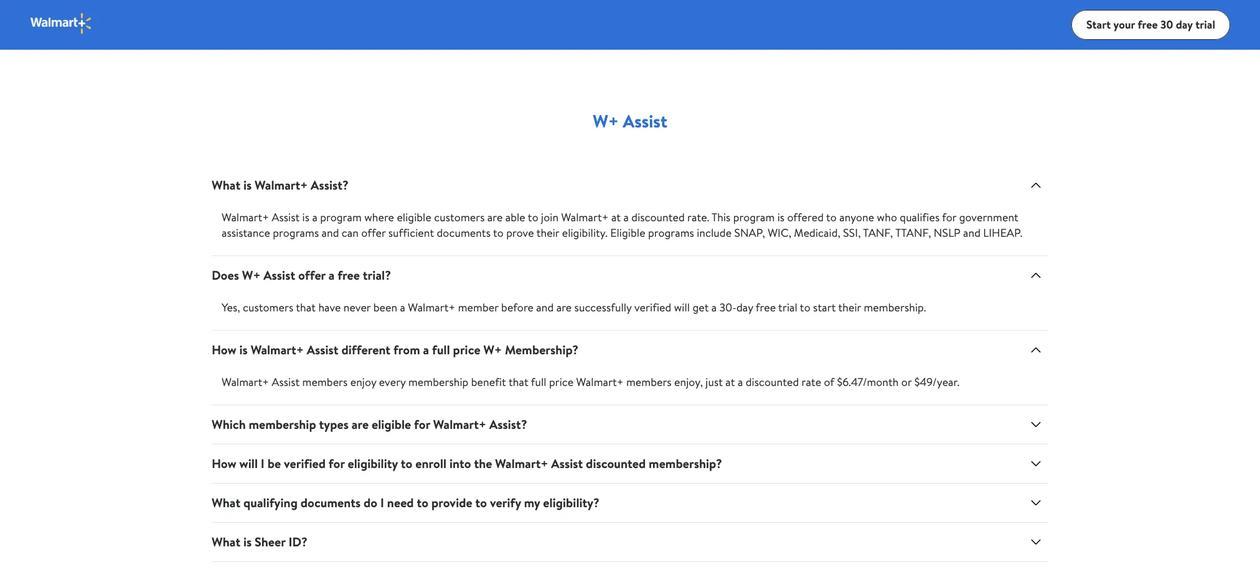 Task type: describe. For each thing, give the bounding box(es) containing it.
how is walmart+ assist different from a full price w+ membership? image
[[1029, 343, 1044, 358]]

1 program from the left
[[320, 210, 362, 225]]

a right get on the right bottom of page
[[712, 300, 717, 316]]

yes,
[[222, 300, 240, 316]]

eligibility.
[[562, 225, 608, 241]]

day inside button
[[1176, 17, 1193, 32]]

$49/year.
[[915, 375, 960, 390]]

from
[[393, 342, 420, 359]]

tanf,
[[863, 225, 893, 241]]

$6.47/month
[[837, 375, 899, 390]]

1 vertical spatial full
[[531, 375, 546, 390]]

start
[[1087, 17, 1111, 32]]

0 horizontal spatial price
[[453, 342, 480, 359]]

have
[[318, 300, 341, 316]]

to left join
[[528, 210, 538, 225]]

1 horizontal spatial w+
[[483, 342, 502, 359]]

for for assist?
[[414, 417, 430, 433]]

0 vertical spatial membership
[[408, 375, 469, 390]]

walmart+ assist is a program where eligible customers are able to join walmart+ at a discounted rate. this program is offered to anyone who qualifies for government assistance programs and can offer sufficient documents to prove their eligibility. eligible programs include snap, wic, medicaid, ssi, tanf, ttanf, nslp and liheap.
[[222, 210, 1023, 241]]

w+ assist
[[593, 109, 667, 133]]

1 horizontal spatial free
[[756, 300, 776, 316]]

for for to
[[329, 456, 345, 473]]

medicaid,
[[794, 225, 841, 241]]

verify
[[490, 495, 521, 512]]

1 horizontal spatial that
[[509, 375, 528, 390]]

enjoy
[[350, 375, 376, 390]]

what for what qualifying documents do i need to provide to verify my eligibility?
[[212, 495, 240, 512]]

to left enroll
[[401, 456, 412, 473]]

trial inside button
[[1196, 17, 1215, 32]]

able
[[505, 210, 525, 225]]

how for how is walmart+ assist different from a full price w+ membership?
[[212, 342, 236, 359]]

what for what is walmart+ assist?
[[212, 177, 240, 194]]

trial?
[[363, 267, 391, 284]]

what is sheer id?
[[212, 534, 308, 551]]

their inside walmart+ assist is a program where eligible customers are able to join walmart+ at a discounted rate. this program is offered to anyone who qualifies for government assistance programs and can offer sufficient documents to prove their eligibility. eligible programs include snap, wic, medicaid, ssi, tanf, ttanf, nslp and liheap.
[[537, 225, 559, 241]]

offered
[[787, 210, 824, 225]]

yes, customers that have never been a walmart+ member before and are successfully verified will get a 30-day free trial to start their membership.
[[222, 300, 926, 316]]

successfully
[[574, 300, 632, 316]]

start
[[813, 300, 836, 316]]

0 vertical spatial verified
[[634, 300, 671, 316]]

does
[[212, 267, 239, 284]]

1 vertical spatial membership
[[249, 417, 316, 433]]

1 horizontal spatial will
[[674, 300, 690, 316]]

2 programs from the left
[[648, 225, 694, 241]]

0 horizontal spatial and
[[322, 225, 339, 241]]

1 vertical spatial assist?
[[489, 417, 527, 433]]

member
[[458, 300, 499, 316]]

is for assist?
[[243, 177, 252, 194]]

0 horizontal spatial w+
[[242, 267, 261, 284]]

which membership types are eligible for walmart+ assist? image
[[1029, 418, 1044, 433]]

a up have
[[329, 267, 335, 284]]

of
[[824, 375, 834, 390]]

0 vertical spatial full
[[432, 342, 450, 359]]

2 horizontal spatial are
[[556, 300, 572, 316]]

membership?
[[505, 342, 579, 359]]

start your free 30 day trial
[[1087, 17, 1215, 32]]

get
[[693, 300, 709, 316]]

0 horizontal spatial i
[[261, 456, 265, 473]]

wic,
[[768, 225, 791, 241]]

1 vertical spatial customers
[[243, 300, 293, 316]]

rate.
[[687, 210, 709, 225]]

what is walmart+ assist?
[[212, 177, 349, 194]]

anyone
[[839, 210, 874, 225]]

before
[[501, 300, 534, 316]]

to left prove
[[493, 225, 504, 241]]

is down what is walmart+ assist?
[[302, 210, 310, 225]]

1 horizontal spatial i
[[380, 495, 384, 512]]

can
[[342, 225, 359, 241]]

does w+ assist offer a free trial? image
[[1029, 268, 1044, 283]]

your
[[1114, 17, 1135, 32]]

1 horizontal spatial price
[[549, 375, 574, 390]]

sufficient
[[388, 225, 434, 241]]

2 program from the left
[[733, 210, 775, 225]]

a right been
[[400, 300, 405, 316]]

ttanf,
[[896, 225, 931, 241]]

need
[[387, 495, 414, 512]]

1 vertical spatial verified
[[284, 456, 326, 473]]

2 horizontal spatial and
[[963, 225, 981, 241]]

qualifies
[[900, 210, 940, 225]]

snap,
[[734, 225, 765, 241]]

assistance
[[222, 225, 270, 241]]

does w+ assist offer a free trial?
[[212, 267, 391, 284]]

what qualifying documents do i need to provide to verify my eligibility? image
[[1029, 496, 1044, 511]]

1 vertical spatial will
[[239, 456, 258, 473]]

discounted inside walmart+ assist is a program where eligible customers are able to join walmart+ at a discounted rate. this program is offered to anyone who qualifies for government assistance programs and can offer sufficient documents to prove their eligibility. eligible programs include snap, wic, medicaid, ssi, tanf, ttanf, nslp and liheap.
[[632, 210, 685, 225]]

to left "anyone"
[[826, 210, 837, 225]]

0 horizontal spatial that
[[296, 300, 316, 316]]

how will i be verified for eligibility to enroll into the walmart+ assist discounted membership? image
[[1029, 457, 1044, 472]]

rate
[[802, 375, 821, 390]]

what qualifying documents do i need to provide to verify my eligibility?
[[212, 495, 600, 512]]

1 horizontal spatial and
[[536, 300, 554, 316]]

every
[[379, 375, 406, 390]]

benefit
[[471, 375, 506, 390]]

id?
[[289, 534, 308, 551]]

types
[[319, 417, 349, 433]]



Task type: vqa. For each thing, say whether or not it's contained in the screenshot.
1st 'Gift' from right
no



Task type: locate. For each thing, give the bounding box(es) containing it.
0 horizontal spatial customers
[[243, 300, 293, 316]]

eligibility?
[[543, 495, 600, 512]]

1 programs from the left
[[273, 225, 319, 241]]

eligible
[[397, 210, 431, 225], [372, 417, 411, 433]]

walmart+ assist members enjoy every membership benefit that full price walmart+ members enjoy, just at a discounted rate of $6.47/month or $49/year.
[[222, 375, 960, 390]]

at inside walmart+ assist is a program where eligible customers are able to join walmart+ at a discounted rate. this program is offered to anyone who qualifies for government assistance programs and can offer sufficient documents to prove their eligibility. eligible programs include snap, wic, medicaid, ssi, tanf, ttanf, nslp and liheap.
[[611, 210, 621, 225]]

0 horizontal spatial day
[[737, 300, 753, 316]]

is up assistance
[[243, 177, 252, 194]]

0 vertical spatial offer
[[361, 225, 386, 241]]

their right prove
[[537, 225, 559, 241]]

how
[[212, 342, 236, 359], [212, 456, 236, 473]]

0 horizontal spatial offer
[[298, 267, 326, 284]]

customers right yes,
[[243, 300, 293, 316]]

how down yes,
[[212, 342, 236, 359]]

is down yes,
[[239, 342, 248, 359]]

1 vertical spatial for
[[414, 417, 430, 433]]

be
[[268, 456, 281, 473]]

for up enroll
[[414, 417, 430, 433]]

2 vertical spatial are
[[352, 417, 369, 433]]

0 horizontal spatial programs
[[273, 225, 319, 241]]

1 vertical spatial free
[[338, 267, 360, 284]]

0 horizontal spatial are
[[352, 417, 369, 433]]

3 what from the top
[[212, 534, 240, 551]]

1 what from the top
[[212, 177, 240, 194]]

1 horizontal spatial program
[[733, 210, 775, 225]]

how will i be verified for eligibility to enroll into the walmart+ assist discounted membership?
[[212, 456, 722, 473]]

just
[[706, 375, 723, 390]]

2 vertical spatial discounted
[[586, 456, 646, 473]]

0 vertical spatial assist?
[[311, 177, 349, 194]]

0 vertical spatial what
[[212, 177, 240, 194]]

how is walmart+ assist different from a full price w+ membership?
[[212, 342, 579, 359]]

1 vertical spatial w+
[[242, 267, 261, 284]]

to left start
[[800, 300, 811, 316]]

0 vertical spatial how
[[212, 342, 236, 359]]

liheap.
[[983, 225, 1023, 241]]

and left the can in the top left of the page
[[322, 225, 339, 241]]

0 horizontal spatial full
[[432, 342, 450, 359]]

start your free 30 day trial button
[[1072, 10, 1230, 40]]

offer right the can in the top left of the page
[[361, 225, 386, 241]]

0 vertical spatial their
[[537, 225, 559, 241]]

are right types
[[352, 417, 369, 433]]

into
[[450, 456, 471, 473]]

30
[[1161, 17, 1173, 32]]

0 vertical spatial day
[[1176, 17, 1193, 32]]

0 vertical spatial are
[[487, 210, 503, 225]]

is
[[243, 177, 252, 194], [302, 210, 310, 225], [777, 210, 785, 225], [239, 342, 248, 359], [243, 534, 252, 551]]

offer inside walmart+ assist is a program where eligible customers are able to join walmart+ at a discounted rate. this program is offered to anyone who qualifies for government assistance programs and can offer sufficient documents to prove their eligibility. eligible programs include snap, wic, medicaid, ssi, tanf, ttanf, nslp and liheap.
[[361, 225, 386, 241]]

0 horizontal spatial membership
[[249, 417, 316, 433]]

0 horizontal spatial members
[[302, 375, 348, 390]]

1 vertical spatial offer
[[298, 267, 326, 284]]

eligible
[[610, 225, 645, 241]]

1 vertical spatial their
[[838, 300, 861, 316]]

members left enjoy,
[[626, 375, 672, 390]]

assist? up the can in the top left of the page
[[311, 177, 349, 194]]

2 horizontal spatial w+
[[593, 109, 619, 133]]

1 how from the top
[[212, 342, 236, 359]]

price
[[453, 342, 480, 359], [549, 375, 574, 390]]

0 horizontal spatial program
[[320, 210, 362, 225]]

program left where
[[320, 210, 362, 225]]

membership
[[408, 375, 469, 390], [249, 417, 316, 433]]

include
[[697, 225, 732, 241]]

1 horizontal spatial customers
[[434, 210, 485, 225]]

are left able
[[487, 210, 503, 225]]

day right get on the right bottom of page
[[737, 300, 753, 316]]

discounted left rate at the bottom of the page
[[746, 375, 799, 390]]

at right just
[[726, 375, 735, 390]]

ssi,
[[843, 225, 861, 241]]

programs up the does w+ assist offer a free trial?
[[273, 225, 319, 241]]

is left sheer
[[243, 534, 252, 551]]

free left 30
[[1138, 17, 1158, 32]]

1 vertical spatial day
[[737, 300, 753, 316]]

2 horizontal spatial for
[[942, 210, 957, 225]]

0 horizontal spatial assist?
[[311, 177, 349, 194]]

qualifying
[[243, 495, 298, 512]]

w+ image
[[30, 12, 93, 35]]

0 horizontal spatial free
[[338, 267, 360, 284]]

what left qualifying
[[212, 495, 240, 512]]

1 vertical spatial at
[[726, 375, 735, 390]]

assist? up the on the left of the page
[[489, 417, 527, 433]]

what left sheer
[[212, 534, 240, 551]]

program
[[320, 210, 362, 225], [733, 210, 775, 225]]

eligible down every
[[372, 417, 411, 433]]

2 horizontal spatial free
[[1138, 17, 1158, 32]]

1 vertical spatial price
[[549, 375, 574, 390]]

members
[[302, 375, 348, 390], [626, 375, 672, 390]]

1 vertical spatial discounted
[[746, 375, 799, 390]]

0 vertical spatial free
[[1138, 17, 1158, 32]]

0 vertical spatial price
[[453, 342, 480, 359]]

for right the qualifies
[[942, 210, 957, 225]]

0 vertical spatial trial
[[1196, 17, 1215, 32]]

offer
[[361, 225, 386, 241], [298, 267, 326, 284]]

i left "be"
[[261, 456, 265, 473]]

assist inside walmart+ assist is a program where eligible customers are able to join walmart+ at a discounted rate. this program is offered to anyone who qualifies for government assistance programs and can offer sufficient documents to prove their eligibility. eligible programs include snap, wic, medicaid, ssi, tanf, ttanf, nslp and liheap.
[[272, 210, 300, 225]]

is for assist
[[239, 342, 248, 359]]

documents right the "sufficient"
[[437, 225, 491, 241]]

which
[[212, 417, 246, 433]]

0 vertical spatial at
[[611, 210, 621, 225]]

and right nslp
[[963, 225, 981, 241]]

prove
[[506, 225, 534, 241]]

to left verify
[[475, 495, 487, 512]]

offer up have
[[298, 267, 326, 284]]

provide
[[431, 495, 472, 512]]

day
[[1176, 17, 1193, 32], [737, 300, 753, 316]]

2 what from the top
[[212, 495, 240, 512]]

1 vertical spatial trial
[[778, 300, 798, 316]]

which membership types are eligible for walmart+ assist?
[[212, 417, 527, 433]]

a
[[312, 210, 317, 225], [624, 210, 629, 225], [329, 267, 335, 284], [400, 300, 405, 316], [712, 300, 717, 316], [423, 342, 429, 359], [738, 375, 743, 390]]

day right 30
[[1176, 17, 1193, 32]]

is for id?
[[243, 534, 252, 551]]

are inside walmart+ assist is a program where eligible customers are able to join walmart+ at a discounted rate. this program is offered to anyone who qualifies for government assistance programs and can offer sufficient documents to prove their eligibility. eligible programs include snap, wic, medicaid, ssi, tanf, ttanf, nslp and liheap.
[[487, 210, 503, 225]]

eligible inside walmart+ assist is a program where eligible customers are able to join walmart+ at a discounted rate. this program is offered to anyone who qualifies for government assistance programs and can offer sufficient documents to prove their eligibility. eligible programs include snap, wic, medicaid, ssi, tanf, ttanf, nslp and liheap.
[[397, 210, 431, 225]]

what up assistance
[[212, 177, 240, 194]]

2 vertical spatial w+
[[483, 342, 502, 359]]

for
[[942, 210, 957, 225], [414, 417, 430, 433], [329, 456, 345, 473]]

0 horizontal spatial documents
[[301, 495, 361, 512]]

0 vertical spatial will
[[674, 300, 690, 316]]

sheer
[[255, 534, 286, 551]]

1 vertical spatial documents
[[301, 495, 361, 512]]

2 vertical spatial what
[[212, 534, 240, 551]]

will left "be"
[[239, 456, 258, 473]]

what is sheer id? image
[[1029, 535, 1044, 550]]

0 vertical spatial documents
[[437, 225, 491, 241]]

that
[[296, 300, 316, 316], [509, 375, 528, 390]]

verified
[[634, 300, 671, 316], [284, 456, 326, 473]]

their right start
[[838, 300, 861, 316]]

are left successfully
[[556, 300, 572, 316]]

1 vertical spatial what
[[212, 495, 240, 512]]

government
[[959, 210, 1019, 225]]

discounted left rate.
[[632, 210, 685, 225]]

0 horizontal spatial will
[[239, 456, 258, 473]]

customers left able
[[434, 210, 485, 225]]

customers inside walmart+ assist is a program where eligible customers are able to join walmart+ at a discounted rate. this program is offered to anyone who qualifies for government assistance programs and can offer sufficient documents to prove their eligibility. eligible programs include snap, wic, medicaid, ssi, tanf, ttanf, nslp and liheap.
[[434, 210, 485, 225]]

1 horizontal spatial their
[[838, 300, 861, 316]]

0 horizontal spatial verified
[[284, 456, 326, 473]]

enjoy,
[[674, 375, 703, 390]]

price up benefit
[[453, 342, 480, 359]]

do
[[364, 495, 377, 512]]

never
[[344, 300, 371, 316]]

how for how will i be verified for eligibility to enroll into the walmart+ assist discounted membership?
[[212, 456, 236, 473]]

assist?
[[311, 177, 349, 194], [489, 417, 527, 433]]

1 horizontal spatial membership
[[408, 375, 469, 390]]

free right 30-
[[756, 300, 776, 316]]

eligibility
[[348, 456, 398, 473]]

who
[[877, 210, 897, 225]]

what
[[212, 177, 240, 194], [212, 495, 240, 512], [212, 534, 240, 551]]

how down which
[[212, 456, 236, 473]]

programs
[[273, 225, 319, 241], [648, 225, 694, 241]]

free left trial?
[[338, 267, 360, 284]]

0 horizontal spatial for
[[329, 456, 345, 473]]

been
[[373, 300, 397, 316]]

at right eligibility.
[[611, 210, 621, 225]]

0 vertical spatial i
[[261, 456, 265, 473]]

trial right 30
[[1196, 17, 1215, 32]]

their
[[537, 225, 559, 241], [838, 300, 861, 316]]

to
[[528, 210, 538, 225], [826, 210, 837, 225], [493, 225, 504, 241], [800, 300, 811, 316], [401, 456, 412, 473], [417, 495, 428, 512], [475, 495, 487, 512]]

1 horizontal spatial programs
[[648, 225, 694, 241]]

that left have
[[296, 300, 316, 316]]

0 horizontal spatial their
[[537, 225, 559, 241]]

1 horizontal spatial verified
[[634, 300, 671, 316]]

enroll
[[415, 456, 447, 473]]

1 horizontal spatial for
[[414, 417, 430, 433]]

at
[[611, 210, 621, 225], [726, 375, 735, 390]]

1 horizontal spatial assist?
[[489, 417, 527, 433]]

1 horizontal spatial at
[[726, 375, 735, 390]]

i right do
[[380, 495, 384, 512]]

a right from
[[423, 342, 429, 359]]

2 how from the top
[[212, 456, 236, 473]]

will left get on the right bottom of page
[[674, 300, 690, 316]]

full
[[432, 342, 450, 359], [531, 375, 546, 390]]

1 horizontal spatial offer
[[361, 225, 386, 241]]

for left eligibility
[[329, 456, 345, 473]]

for inside walmart+ assist is a program where eligible customers are able to join walmart+ at a discounted rate. this program is offered to anyone who qualifies for government assistance programs and can offer sufficient documents to prove their eligibility. eligible programs include snap, wic, medicaid, ssi, tanf, ttanf, nslp and liheap.
[[942, 210, 957, 225]]

i
[[261, 456, 265, 473], [380, 495, 384, 512]]

1 members from the left
[[302, 375, 348, 390]]

or
[[901, 375, 912, 390]]

1 vertical spatial eligible
[[372, 417, 411, 433]]

nslp
[[934, 225, 961, 241]]

1 horizontal spatial documents
[[437, 225, 491, 241]]

eligible right where
[[397, 210, 431, 225]]

2 members from the left
[[626, 375, 672, 390]]

1 vertical spatial how
[[212, 456, 236, 473]]

different
[[342, 342, 391, 359]]

a right just
[[738, 375, 743, 390]]

full right from
[[432, 342, 450, 359]]

this
[[712, 210, 731, 225]]

are
[[487, 210, 503, 225], [556, 300, 572, 316], [352, 417, 369, 433]]

join
[[541, 210, 559, 225]]

program right this
[[733, 210, 775, 225]]

1 horizontal spatial are
[[487, 210, 503, 225]]

1 horizontal spatial trial
[[1196, 17, 1215, 32]]

discounted up eligibility?
[[586, 456, 646, 473]]

where
[[364, 210, 394, 225]]

what is walmart+ assist? image
[[1029, 178, 1044, 193]]

0 horizontal spatial trial
[[778, 300, 798, 316]]

is left offered at the top of page
[[777, 210, 785, 225]]

membership.
[[864, 300, 926, 316]]

0 vertical spatial w+
[[593, 109, 619, 133]]

the
[[474, 456, 492, 473]]

1 horizontal spatial day
[[1176, 17, 1193, 32]]

verified right "be"
[[284, 456, 326, 473]]

0 vertical spatial customers
[[434, 210, 485, 225]]

2 vertical spatial free
[[756, 300, 776, 316]]

0 vertical spatial eligible
[[397, 210, 431, 225]]

to right need
[[417, 495, 428, 512]]

my
[[524, 495, 540, 512]]

membership down from
[[408, 375, 469, 390]]

free inside button
[[1138, 17, 1158, 32]]

documents
[[437, 225, 491, 241], [301, 495, 361, 512]]

documents inside walmart+ assist is a program where eligible customers are able to join walmart+ at a discounted rate. this program is offered to anyone who qualifies for government assistance programs and can offer sufficient documents to prove their eligibility. eligible programs include snap, wic, medicaid, ssi, tanf, ttanf, nslp and liheap.
[[437, 225, 491, 241]]

and
[[322, 225, 339, 241], [963, 225, 981, 241], [536, 300, 554, 316]]

0 vertical spatial for
[[942, 210, 957, 225]]

full down membership?
[[531, 375, 546, 390]]

1 vertical spatial that
[[509, 375, 528, 390]]

2 vertical spatial for
[[329, 456, 345, 473]]

verified left get on the right bottom of page
[[634, 300, 671, 316]]

membership?
[[649, 456, 722, 473]]

0 vertical spatial that
[[296, 300, 316, 316]]

a left the can in the top left of the page
[[312, 210, 317, 225]]

discounted
[[632, 210, 685, 225], [746, 375, 799, 390], [586, 456, 646, 473]]

1 vertical spatial i
[[380, 495, 384, 512]]

0 vertical spatial discounted
[[632, 210, 685, 225]]

30-
[[720, 300, 737, 316]]

1 vertical spatial are
[[556, 300, 572, 316]]

will
[[674, 300, 690, 316], [239, 456, 258, 473]]

0 horizontal spatial at
[[611, 210, 621, 225]]

that right benefit
[[509, 375, 528, 390]]

and right before
[[536, 300, 554, 316]]

free
[[1138, 17, 1158, 32], [338, 267, 360, 284], [756, 300, 776, 316]]

what for what is sheer id?
[[212, 534, 240, 551]]

members left enjoy
[[302, 375, 348, 390]]

price down membership?
[[549, 375, 574, 390]]

membership up "be"
[[249, 417, 316, 433]]

1 horizontal spatial members
[[626, 375, 672, 390]]

trial left start
[[778, 300, 798, 316]]

a right eligibility.
[[624, 210, 629, 225]]

documents left do
[[301, 495, 361, 512]]

programs left include
[[648, 225, 694, 241]]



